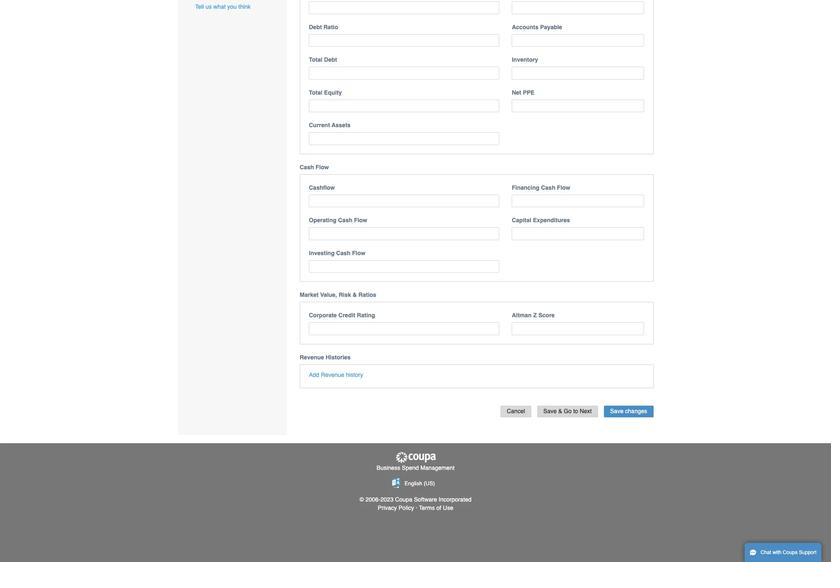 Task type: locate. For each thing, give the bounding box(es) containing it.
1 horizontal spatial coupa
[[783, 550, 798, 556]]

total debt
[[309, 56, 337, 63]]

save left changes on the bottom
[[610, 408, 624, 415]]

Accounts Payable text field
[[512, 34, 644, 47]]

operating cash flow
[[309, 217, 367, 224]]

accounts
[[512, 24, 539, 30]]

cash
[[300, 164, 314, 171], [541, 184, 555, 191], [338, 217, 352, 224], [336, 250, 351, 257]]

coupa
[[395, 497, 412, 504], [783, 550, 798, 556]]

Financing Cash Flow text field
[[512, 195, 644, 208]]

total for total debt
[[309, 56, 323, 63]]

payable
[[540, 24, 562, 30]]

Net PPE text field
[[512, 100, 644, 112]]

tell
[[195, 3, 204, 10]]

add revenue history
[[309, 372, 363, 379]]

coupa right with
[[783, 550, 798, 556]]

save inside save & go to next button
[[544, 408, 557, 415]]

terms of use link
[[419, 505, 453, 512]]

us
[[206, 3, 212, 10]]

Altman Z Score text field
[[512, 323, 644, 336]]

1 vertical spatial debt
[[324, 56, 337, 63]]

cash for investing cash flow
[[336, 250, 351, 257]]

Total Equity text field
[[309, 100, 499, 112]]

chat
[[761, 550, 771, 556]]

save for save & go to next
[[544, 408, 557, 415]]

cashflow
[[309, 184, 335, 191]]

debt
[[309, 24, 322, 30], [324, 56, 337, 63]]

Corporate Credit Rating text field
[[309, 323, 499, 336]]

Investing Cash Flow text field
[[309, 260, 499, 273]]

debt down ratio
[[324, 56, 337, 63]]

history
[[346, 372, 363, 379]]

save & go to next
[[544, 408, 592, 415]]

flow up the financing cash flow text box
[[557, 184, 570, 191]]

management
[[421, 465, 455, 472]]

0 vertical spatial debt
[[309, 24, 322, 30]]

next
[[580, 408, 592, 415]]

1 horizontal spatial &
[[558, 408, 562, 415]]

capital expenditures
[[512, 217, 570, 224]]

Current Assets text field
[[309, 132, 499, 145]]

1 vertical spatial &
[[558, 408, 562, 415]]

flow for financing cash flow
[[557, 184, 570, 191]]

2 save from the left
[[610, 408, 624, 415]]

cash right investing
[[336, 250, 351, 257]]

0 horizontal spatial &
[[353, 292, 357, 299]]

© 2006-2023 coupa software incorporated
[[360, 497, 472, 504]]

altman
[[512, 312, 532, 319]]

terms of use
[[419, 505, 453, 512]]

cash right operating
[[338, 217, 352, 224]]

flow right operating
[[354, 217, 367, 224]]

cash right financing
[[541, 184, 555, 191]]

software
[[414, 497, 437, 504]]

revenue up the 'add'
[[300, 354, 324, 361]]

& left go
[[558, 408, 562, 415]]

ppe
[[523, 89, 535, 96]]

1 vertical spatial total
[[309, 89, 323, 96]]

flow
[[316, 164, 329, 171], [557, 184, 570, 191], [354, 217, 367, 224], [352, 250, 365, 257]]

debt left ratio
[[309, 24, 322, 30]]

2 total from the top
[[309, 89, 323, 96]]

cash for financing cash flow
[[541, 184, 555, 191]]

1 horizontal spatial save
[[610, 408, 624, 415]]

privacy policy
[[378, 505, 414, 512]]

1 total from the top
[[309, 56, 323, 63]]

inventory
[[512, 56, 538, 63]]

corporate
[[309, 312, 337, 319]]

1 vertical spatial revenue
[[321, 372, 344, 379]]

0 vertical spatial &
[[353, 292, 357, 299]]

to
[[573, 408, 578, 415]]

save changes button
[[604, 406, 654, 418]]

cancel
[[507, 408, 525, 415]]

Inventory text field
[[512, 67, 644, 80]]

total for total equity
[[309, 89, 323, 96]]

0 vertical spatial coupa
[[395, 497, 412, 504]]

1 save from the left
[[544, 408, 557, 415]]

save left go
[[544, 408, 557, 415]]

flow for operating cash flow
[[354, 217, 367, 224]]

corporate credit rating
[[309, 312, 375, 319]]

revenue
[[300, 354, 324, 361], [321, 372, 344, 379]]

0 horizontal spatial save
[[544, 408, 557, 415]]

add
[[309, 372, 319, 379]]

total down debt ratio
[[309, 56, 323, 63]]

market value, risk & ratios
[[300, 292, 376, 299]]

total left equity
[[309, 89, 323, 96]]

coupa inside button
[[783, 550, 798, 556]]

total
[[309, 56, 323, 63], [309, 89, 323, 96]]

save inside save changes button
[[610, 408, 624, 415]]

0 vertical spatial total
[[309, 56, 323, 63]]

revenue down histories
[[321, 372, 344, 379]]

capital
[[512, 217, 531, 224]]

net
[[512, 89, 521, 96]]

flow right investing
[[352, 250, 365, 257]]

1 vertical spatial coupa
[[783, 550, 798, 556]]

1 horizontal spatial debt
[[324, 56, 337, 63]]

save
[[544, 408, 557, 415], [610, 408, 624, 415]]

ratios
[[359, 292, 376, 299]]

(us)
[[424, 481, 435, 487]]

tell us what you think
[[195, 3, 251, 10]]

Debt Ratio text field
[[309, 34, 499, 47]]

of
[[437, 505, 441, 512]]

& right risk
[[353, 292, 357, 299]]

cancel link
[[501, 406, 531, 418]]

cash up cashflow
[[300, 164, 314, 171]]

histories
[[326, 354, 351, 361]]

&
[[353, 292, 357, 299], [558, 408, 562, 415]]

financing
[[512, 184, 540, 191]]

use
[[443, 505, 453, 512]]

coupa up policy
[[395, 497, 412, 504]]



Task type: vqa. For each thing, say whether or not it's contained in the screenshot.
the top Coupa
yes



Task type: describe. For each thing, give the bounding box(es) containing it.
Total Debt text field
[[309, 67, 499, 80]]

operating
[[309, 217, 337, 224]]

accounts payable
[[512, 24, 562, 30]]

0 horizontal spatial coupa
[[395, 497, 412, 504]]

net ppe
[[512, 89, 535, 96]]

investing
[[309, 250, 335, 257]]

you
[[227, 3, 237, 10]]

investing cash flow
[[309, 250, 365, 257]]

chat with coupa support button
[[745, 544, 822, 563]]

cash flow
[[300, 164, 329, 171]]

Capital Expenditures text field
[[512, 228, 644, 240]]

english (us)
[[405, 481, 435, 487]]

save for save changes
[[610, 408, 624, 415]]

think
[[238, 3, 251, 10]]

value,
[[320, 292, 337, 299]]

ratio
[[324, 24, 338, 30]]

Working Capital text field
[[309, 1, 499, 14]]

2023
[[381, 497, 394, 504]]

privacy policy link
[[378, 505, 414, 512]]

0 vertical spatial revenue
[[300, 354, 324, 361]]

flow up cashflow
[[316, 164, 329, 171]]

incorporated
[[439, 497, 472, 504]]

2006-
[[366, 497, 381, 504]]

financing cash flow
[[512, 184, 570, 191]]

Account Receivable text field
[[512, 1, 644, 14]]

& inside button
[[558, 408, 562, 415]]

Cashflow text field
[[309, 195, 499, 208]]

english
[[405, 481, 422, 487]]

business
[[377, 465, 400, 472]]

altman z score
[[512, 312, 555, 319]]

spend
[[402, 465, 419, 472]]

add revenue history button
[[309, 371, 363, 379]]

business spend management
[[377, 465, 455, 472]]

save changes
[[610, 408, 647, 415]]

go
[[564, 408, 572, 415]]

Operating Cash Flow text field
[[309, 228, 499, 240]]

market
[[300, 292, 319, 299]]

privacy
[[378, 505, 397, 512]]

revenue histories
[[300, 354, 351, 361]]

debt ratio
[[309, 24, 338, 30]]

policy
[[399, 505, 414, 512]]

changes
[[625, 408, 647, 415]]

support
[[799, 550, 817, 556]]

z
[[533, 312, 537, 319]]

total equity
[[309, 89, 342, 96]]

revenue inside button
[[321, 372, 344, 379]]

with
[[773, 550, 782, 556]]

current assets
[[309, 122, 351, 129]]

assets
[[332, 122, 351, 129]]

rating
[[357, 312, 375, 319]]

©
[[360, 497, 364, 504]]

save & go to next button
[[537, 406, 598, 418]]

terms
[[419, 505, 435, 512]]

what
[[213, 3, 226, 10]]

current
[[309, 122, 330, 129]]

credit
[[339, 312, 355, 319]]

0 horizontal spatial debt
[[309, 24, 322, 30]]

risk
[[339, 292, 351, 299]]

score
[[539, 312, 555, 319]]

chat with coupa support
[[761, 550, 817, 556]]

flow for investing cash flow
[[352, 250, 365, 257]]

cash for operating cash flow
[[338, 217, 352, 224]]

tell us what you think button
[[195, 3, 251, 11]]

equity
[[324, 89, 342, 96]]

coupa supplier portal image
[[395, 452, 437, 464]]

expenditures
[[533, 217, 570, 224]]



